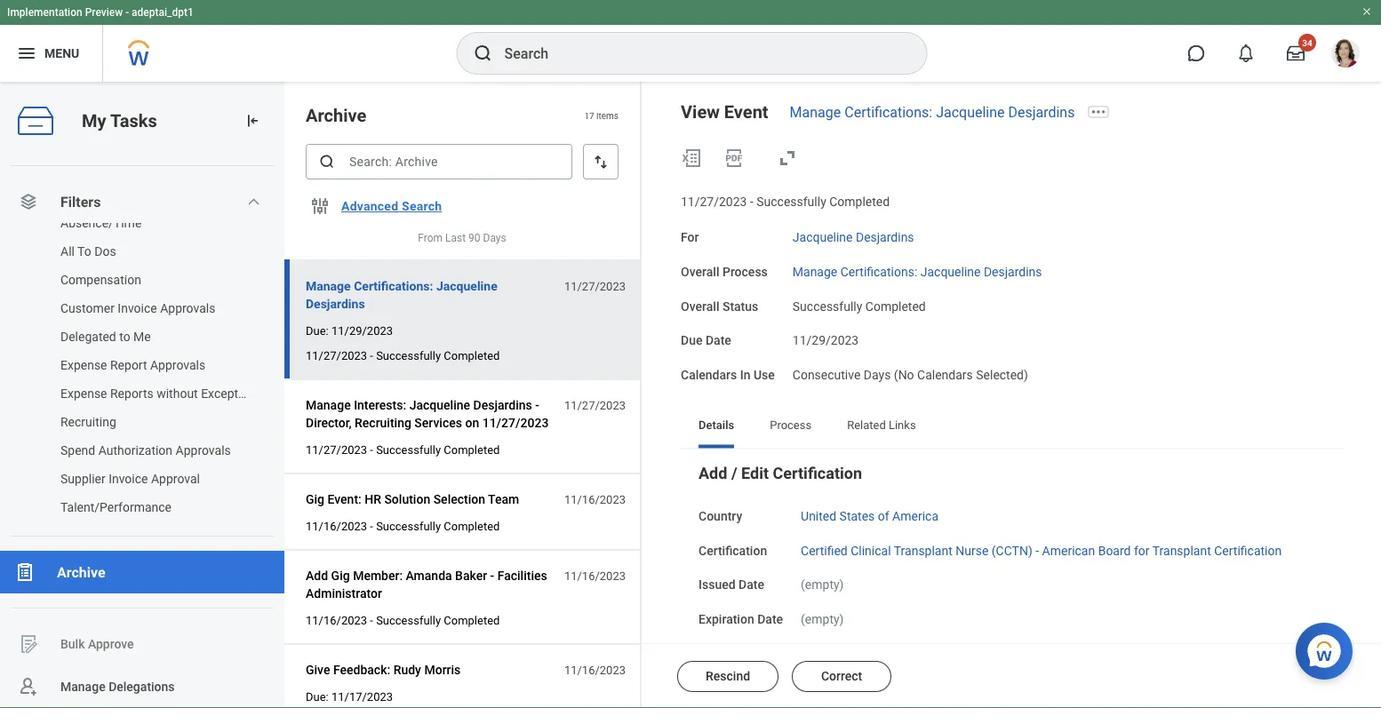 Task type: describe. For each thing, give the bounding box(es) containing it.
due: for give feedback: rudy morris
[[306, 690, 329, 704]]

give feedback: rudy morris
[[306, 663, 461, 677]]

configure image
[[309, 196, 331, 217]]

approvals for customer invoice approvals
[[160, 301, 215, 316]]

american
[[1042, 543, 1095, 558]]

items
[[597, 110, 619, 121]]

completed down the selection
[[444, 520, 500, 533]]

(empty) for expiration date
[[801, 612, 844, 627]]

related links
[[847, 419, 916, 432]]

expense report approvals button
[[0, 351, 267, 380]]

archive inside button
[[57, 564, 105, 581]]

1 vertical spatial 11/27/2023 - successfully completed
[[306, 349, 500, 362]]

exceptions
[[201, 386, 262, 401]]

user plus image
[[18, 677, 39, 698]]

states
[[840, 509, 875, 524]]

due: for manage certifications: jacqueline desjardins
[[306, 324, 329, 337]]

to
[[119, 329, 130, 344]]

successfully down services
[[376, 443, 441, 457]]

expense for expense report approvals
[[60, 358, 107, 372]]

america
[[893, 509, 939, 524]]

my
[[82, 110, 106, 131]]

rename image
[[18, 634, 39, 655]]

manage certifications: jacqueline desjardins link for process
[[793, 261, 1042, 279]]

close environment banner image
[[1362, 6, 1373, 17]]

recruiting inside my tasks element
[[60, 415, 116, 429]]

process inside tab list
[[770, 419, 812, 432]]

profile logan mcneil image
[[1332, 39, 1360, 71]]

consecutive days (no calendars selected)
[[793, 368, 1028, 383]]

perspective image
[[18, 191, 39, 212]]

overall status
[[681, 299, 759, 314]]

0 horizontal spatial certification
[[699, 543, 767, 558]]

gig event: hr solution selection team button
[[306, 489, 527, 510]]

1 calendars from the left
[[681, 368, 737, 383]]

(empty) for issued date
[[801, 578, 844, 593]]

successfully down add gig member: amanda baker - facilities administrator
[[376, 614, 441, 627]]

filters button
[[0, 180, 284, 223]]

adeptai_dpt1
[[132, 6, 194, 19]]

archive inside item list element
[[306, 105, 367, 126]]

gig inside button
[[306, 492, 325, 507]]

add / edit certification button
[[699, 464, 862, 483]]

supplier
[[60, 472, 106, 486]]

inbox large image
[[1287, 44, 1305, 62]]

- inside menu banner
[[125, 6, 129, 19]]

days inside "calendars in use" element
[[864, 368, 891, 383]]

correct button
[[792, 661, 892, 693]]

last
[[445, 232, 466, 244]]

due
[[681, 333, 703, 348]]

overall for overall process
[[681, 264, 720, 279]]

customer invoice approvals
[[60, 301, 215, 316]]

links
[[889, 419, 916, 432]]

desjardins inside jacqueline desjardins link
[[856, 230, 914, 245]]

manage inside manage certifications: jacqueline desjardins
[[306, 279, 351, 293]]

successfully down fullscreen icon
[[757, 195, 827, 209]]

for
[[681, 230, 699, 245]]

manage interests: jacqueline desjardins - director, recruiting services on 11/27/2023
[[306, 398, 549, 430]]

delegations
[[109, 680, 175, 694]]

advanced search
[[341, 199, 442, 214]]

desjardins inside manage certifications: jacqueline desjardins
[[306, 297, 365, 311]]

my tasks
[[82, 110, 157, 131]]

add gig member: amanda baker - facilities administrator button
[[306, 565, 555, 605]]

menu
[[44, 46, 79, 61]]

from last 90 days
[[418, 232, 506, 244]]

1 horizontal spatial certification
[[773, 464, 862, 483]]

desjardins inside manage interests: jacqueline desjardins - director, recruiting services on 11/27/2023
[[473, 398, 532, 413]]

in
[[740, 368, 751, 383]]

absence/time
[[60, 216, 142, 230]]

recruiting button
[[0, 408, 267, 436]]

supplier invoice approval button
[[0, 465, 267, 493]]

bulk
[[60, 637, 85, 652]]

manage inside manage interests: jacqueline desjardins - director, recruiting services on 11/27/2023
[[306, 398, 351, 413]]

delegated
[[60, 329, 116, 344]]

reports
[[110, 386, 154, 401]]

all
[[60, 244, 75, 259]]

archive button
[[0, 551, 284, 594]]

filters
[[60, 193, 101, 210]]

34 button
[[1277, 34, 1317, 73]]

nurse
[[956, 543, 989, 558]]

approvals for expense report approvals
[[150, 358, 206, 372]]

0 horizontal spatial process
[[723, 264, 768, 279]]

bulk approve
[[60, 637, 134, 652]]

recruiting inside manage interests: jacqueline desjardins - director, recruiting services on 11/27/2023
[[355, 416, 412, 430]]

spend authorization approvals
[[60, 443, 231, 458]]

expiration
[[699, 612, 754, 627]]

give
[[306, 663, 330, 677]]

certifications: inside button
[[354, 279, 433, 293]]

manage delegations
[[60, 680, 175, 694]]

overall for overall status
[[681, 299, 720, 314]]

17
[[584, 110, 594, 121]]

my tasks element
[[0, 80, 284, 709]]

item list element
[[284, 82, 642, 709]]

related
[[847, 419, 886, 432]]

11/16/2023 - successfully completed for solution
[[306, 520, 500, 533]]

delegated to me
[[60, 329, 151, 344]]

board
[[1099, 543, 1131, 558]]

expiration date
[[699, 612, 783, 627]]

authorization
[[98, 443, 173, 458]]

customer invoice approvals button
[[0, 294, 267, 323]]

without
[[157, 386, 198, 401]]

11/16/2023 for give feedback: rudy morris
[[564, 664, 626, 677]]

notifications large image
[[1237, 44, 1255, 62]]

rescind button
[[677, 661, 779, 693]]

jacqueline inside manage interests: jacqueline desjardins - director, recruiting services on 11/27/2023
[[410, 398, 470, 413]]

details
[[699, 419, 734, 432]]

- inside add / edit certification group
[[1036, 543, 1039, 558]]

member:
[[353, 569, 403, 583]]

menu banner
[[0, 0, 1382, 82]]

feedback:
[[333, 663, 390, 677]]

clipboard image
[[14, 562, 36, 583]]

date for due date
[[706, 333, 731, 348]]

all to dos
[[60, 244, 116, 259]]

services
[[415, 416, 462, 430]]

11/16/2023 for gig event: hr solution selection team
[[564, 493, 626, 506]]

united states of america
[[801, 509, 939, 524]]

event
[[724, 101, 769, 122]]

tasks
[[110, 110, 157, 131]]

consecutive
[[793, 368, 861, 383]]

completed down "on"
[[444, 443, 500, 457]]

completed inside overall status element
[[866, 299, 926, 314]]

manage delegations link
[[0, 666, 284, 709]]

talent/performance
[[60, 500, 172, 515]]

certified clinical transplant nurse (cctn) - american board for transplant certification link
[[801, 540, 1282, 558]]

me
[[133, 329, 151, 344]]

17 items
[[584, 110, 619, 121]]

add for add / edit certification
[[699, 464, 728, 483]]

approve
[[88, 637, 134, 652]]

due date element
[[793, 323, 859, 349]]

spend
[[60, 443, 95, 458]]

search image
[[473, 43, 494, 64]]

all to dos button
[[0, 237, 267, 266]]

implementation
[[7, 6, 82, 19]]



Task type: locate. For each thing, give the bounding box(es) containing it.
1 vertical spatial archive
[[57, 564, 105, 581]]

2 horizontal spatial certification
[[1215, 543, 1282, 558]]

event:
[[328, 492, 362, 507]]

manage up due: 11/29/2023
[[306, 279, 351, 293]]

search
[[402, 199, 442, 214]]

successfully up the interests:
[[376, 349, 441, 362]]

1 vertical spatial date
[[739, 578, 765, 593]]

date right due
[[706, 333, 731, 348]]

compensation button
[[0, 266, 267, 294]]

0 vertical spatial due:
[[306, 324, 329, 337]]

customer
[[60, 301, 115, 316]]

expense for expense reports without exceptions
[[60, 386, 107, 401]]

united states of america link
[[801, 505, 939, 524]]

Search Workday  search field
[[505, 34, 890, 73]]

export to excel image
[[681, 148, 702, 169]]

days right '90'
[[483, 232, 506, 244]]

manage certifications: jacqueline desjardins for overall process
[[793, 264, 1042, 279]]

sort image
[[592, 153, 610, 171]]

11/16/2023 for add gig member: amanda baker - facilities administrator
[[564, 569, 626, 583]]

1 horizontal spatial gig
[[331, 569, 350, 583]]

11/27/2023
[[681, 195, 747, 209], [564, 280, 626, 293], [306, 349, 367, 362], [564, 399, 626, 412], [482, 416, 549, 430], [306, 443, 367, 457]]

0 vertical spatial expense
[[60, 358, 107, 372]]

completed down baker
[[444, 614, 500, 627]]

from
[[418, 232, 443, 244]]

overall down for
[[681, 264, 720, 279]]

0 vertical spatial manage certifications: jacqueline desjardins link
[[790, 104, 1075, 120]]

view event
[[681, 101, 769, 122]]

solution
[[384, 492, 430, 507]]

expense inside the expense reports without exceptions button
[[60, 386, 107, 401]]

0 horizontal spatial 11/29/2023
[[332, 324, 393, 337]]

0 horizontal spatial recruiting
[[60, 415, 116, 429]]

2 overall from the top
[[681, 299, 720, 314]]

hr
[[365, 492, 381, 507]]

manage up fullscreen icon
[[790, 104, 841, 120]]

country
[[699, 509, 742, 524]]

expense down delegated
[[60, 358, 107, 372]]

0 horizontal spatial calendars
[[681, 368, 737, 383]]

due date
[[681, 333, 731, 348]]

to
[[77, 244, 91, 259]]

archive up search icon
[[306, 105, 367, 126]]

11/29/2023
[[332, 324, 393, 337], [793, 333, 859, 348]]

list containing absence/time
[[0, 209, 284, 522]]

add / edit certification group
[[699, 463, 1328, 629]]

delegated to me button
[[0, 323, 267, 351]]

1 transplant from the left
[[894, 543, 953, 558]]

2 calendars from the left
[[917, 368, 973, 383]]

1 horizontal spatial 11/29/2023
[[793, 333, 859, 348]]

jacqueline
[[936, 104, 1005, 120], [793, 230, 853, 245], [921, 264, 981, 279], [436, 279, 498, 293], [410, 398, 470, 413]]

overall up 'due date'
[[681, 299, 720, 314]]

manage certifications: jacqueline desjardins inside button
[[306, 279, 498, 311]]

0 vertical spatial 11/27/2023 - successfully completed
[[681, 195, 890, 209]]

expense left reports
[[60, 386, 107, 401]]

11/16/2023 - successfully completed down 'solution'
[[306, 520, 500, 533]]

/
[[732, 464, 738, 483]]

approvals down compensation button
[[160, 301, 215, 316]]

2 vertical spatial date
[[758, 612, 783, 627]]

0 vertical spatial 11/16/2023 - successfully completed
[[306, 520, 500, 533]]

expense reports without exceptions
[[60, 386, 262, 401]]

date for issued date
[[739, 578, 765, 593]]

completed up jacqueline desjardins link
[[830, 195, 890, 209]]

completed up "calendars in use" element
[[866, 299, 926, 314]]

1 vertical spatial manage certifications: jacqueline desjardins link
[[793, 261, 1042, 279]]

invoice for customer
[[118, 301, 157, 316]]

report
[[110, 358, 147, 372]]

facilities
[[498, 569, 547, 583]]

issued
[[699, 578, 736, 593]]

1 overall from the top
[[681, 264, 720, 279]]

11/27/2023 inside manage interests: jacqueline desjardins - director, recruiting services on 11/27/2023
[[482, 416, 549, 430]]

0 horizontal spatial add
[[306, 569, 328, 583]]

11/29/2023 up consecutive
[[793, 333, 859, 348]]

1 11/16/2023 - successfully completed from the top
[[306, 520, 500, 533]]

tab list
[[681, 406, 1346, 449]]

1 horizontal spatial recruiting
[[355, 416, 412, 430]]

gig up administrator in the bottom left of the page
[[331, 569, 350, 583]]

2 vertical spatial 11/27/2023 - successfully completed
[[306, 443, 500, 457]]

11/27/2023 - successfully completed
[[681, 195, 890, 209], [306, 349, 500, 362], [306, 443, 500, 457]]

due: 11/29/2023
[[306, 324, 393, 337]]

add up administrator in the bottom left of the page
[[306, 569, 328, 583]]

Search: Archive text field
[[306, 144, 573, 180]]

0 vertical spatial archive
[[306, 105, 367, 126]]

11/16/2023 - successfully completed
[[306, 520, 500, 533], [306, 614, 500, 627]]

selected)
[[976, 368, 1028, 383]]

1 horizontal spatial process
[[770, 419, 812, 432]]

talent/performance button
[[0, 493, 267, 522]]

0 vertical spatial add
[[699, 464, 728, 483]]

1 vertical spatial add
[[306, 569, 328, 583]]

invoice inside button
[[118, 301, 157, 316]]

certifications: for overall process
[[841, 264, 918, 279]]

2 transplant from the left
[[1153, 543, 1211, 558]]

calendars down 'due date'
[[681, 368, 737, 383]]

list
[[0, 80, 284, 709], [0, 209, 284, 522]]

successfully completed
[[793, 299, 926, 314]]

advanced
[[341, 199, 399, 214]]

successfully
[[757, 195, 827, 209], [793, 299, 863, 314], [376, 349, 441, 362], [376, 443, 441, 457], [376, 520, 441, 533], [376, 614, 441, 627]]

date right issued
[[739, 578, 765, 593]]

certifications: for view event
[[845, 104, 933, 120]]

2 list from the top
[[0, 209, 284, 522]]

11/29/2023 up the interests:
[[332, 324, 393, 337]]

archive right clipboard image
[[57, 564, 105, 581]]

process up add / edit certification button
[[770, 419, 812, 432]]

issued date
[[699, 578, 765, 593]]

2 due: from the top
[[306, 690, 329, 704]]

transformation import image
[[244, 112, 261, 130]]

preview
[[85, 6, 123, 19]]

1 vertical spatial expense
[[60, 386, 107, 401]]

clinical
[[851, 543, 891, 558]]

completed
[[830, 195, 890, 209], [866, 299, 926, 314], [444, 349, 500, 362], [444, 443, 500, 457], [444, 520, 500, 533], [444, 614, 500, 627]]

(empty) up the correct
[[801, 612, 844, 627]]

on
[[465, 416, 479, 430]]

supplier invoice approval
[[60, 472, 200, 486]]

- inside manage interests: jacqueline desjardins - director, recruiting services on 11/27/2023
[[535, 398, 539, 413]]

successfully down 'solution'
[[376, 520, 441, 533]]

0 vertical spatial invoice
[[118, 301, 157, 316]]

completed up "on"
[[444, 349, 500, 362]]

0 horizontal spatial gig
[[306, 492, 325, 507]]

11/16/2023 - successfully completed for amanda
[[306, 614, 500, 627]]

certified clinical transplant nurse (cctn) - american board for transplant certification
[[801, 543, 1282, 558]]

search image
[[318, 153, 336, 171]]

manage up 'director,'
[[306, 398, 351, 413]]

2 11/16/2023 - successfully completed from the top
[[306, 614, 500, 627]]

1 (empty) from the top
[[801, 578, 844, 593]]

1 horizontal spatial transplant
[[1153, 543, 1211, 558]]

overall status element
[[793, 288, 926, 315]]

selection
[[434, 492, 485, 507]]

successfully up due date element at the top of page
[[793, 299, 863, 314]]

1 vertical spatial approvals
[[150, 358, 206, 372]]

1 vertical spatial due:
[[306, 690, 329, 704]]

tab list containing details
[[681, 406, 1346, 449]]

approval
[[151, 472, 200, 486]]

1 horizontal spatial add
[[699, 464, 728, 483]]

justify image
[[16, 43, 37, 64]]

certified
[[801, 543, 848, 558]]

absence/time button
[[0, 209, 267, 237]]

days left (no
[[864, 368, 891, 383]]

1 vertical spatial days
[[864, 368, 891, 383]]

1 horizontal spatial archive
[[306, 105, 367, 126]]

0 vertical spatial days
[[483, 232, 506, 244]]

chevron down image
[[247, 195, 261, 209]]

1 list from the top
[[0, 80, 284, 709]]

fullscreen image
[[777, 148, 798, 169]]

date for expiration date
[[758, 612, 783, 627]]

gig left event:
[[306, 492, 325, 507]]

1 vertical spatial invoice
[[109, 472, 148, 486]]

11/16/2023 - successfully completed down add gig member: amanda baker - facilities administrator
[[306, 614, 500, 627]]

(empty) down certified at the right of page
[[801, 578, 844, 593]]

amanda
[[406, 569, 452, 583]]

recruiting up 'spend'
[[60, 415, 116, 429]]

list containing filters
[[0, 80, 284, 709]]

1 horizontal spatial days
[[864, 368, 891, 383]]

date right expiration
[[758, 612, 783, 627]]

process up status
[[723, 264, 768, 279]]

0 vertical spatial gig
[[306, 492, 325, 507]]

gig inside add gig member: amanda baker - facilities administrator
[[331, 569, 350, 583]]

11/27/2023 - successfully completed up the interests:
[[306, 349, 500, 362]]

gig event: hr solution selection team
[[306, 492, 519, 507]]

days inside item list element
[[483, 232, 506, 244]]

add inside group
[[699, 464, 728, 483]]

menu button
[[0, 25, 102, 82]]

1 vertical spatial gig
[[331, 569, 350, 583]]

bulk approve link
[[0, 623, 284, 666]]

0 vertical spatial process
[[723, 264, 768, 279]]

manage down the 'bulk'
[[60, 680, 105, 694]]

manage down jacqueline desjardins
[[793, 264, 838, 279]]

add left /
[[699, 464, 728, 483]]

0 horizontal spatial transplant
[[894, 543, 953, 558]]

(no
[[894, 368, 914, 383]]

1 vertical spatial overall
[[681, 299, 720, 314]]

invoice inside button
[[109, 472, 148, 486]]

calendars right (no
[[917, 368, 973, 383]]

archive
[[306, 105, 367, 126], [57, 564, 105, 581]]

11/29/2023 inside item list element
[[332, 324, 393, 337]]

baker
[[455, 569, 487, 583]]

1 expense from the top
[[60, 358, 107, 372]]

certifications:
[[845, 104, 933, 120], [841, 264, 918, 279], [354, 279, 433, 293]]

invoice for supplier
[[109, 472, 148, 486]]

1 vertical spatial 11/16/2023 - successfully completed
[[306, 614, 500, 627]]

0 vertical spatial overall
[[681, 264, 720, 279]]

0 vertical spatial (empty)
[[801, 578, 844, 593]]

- inside add gig member: amanda baker - facilities administrator
[[490, 569, 494, 583]]

1 vertical spatial process
[[770, 419, 812, 432]]

add gig member: amanda baker - facilities administrator
[[306, 569, 547, 601]]

transplant right for
[[1153, 543, 1211, 558]]

overall
[[681, 264, 720, 279], [681, 299, 720, 314]]

administrator
[[306, 586, 382, 601]]

(empty)
[[801, 578, 844, 593], [801, 612, 844, 627]]

manage certifications: jacqueline desjardins for view event
[[790, 104, 1075, 120]]

interests:
[[354, 398, 406, 413]]

invoice down "spend authorization approvals" button
[[109, 472, 148, 486]]

desjardins
[[1009, 104, 1075, 120], [856, 230, 914, 245], [984, 264, 1042, 279], [306, 297, 365, 311], [473, 398, 532, 413]]

0 horizontal spatial days
[[483, 232, 506, 244]]

expense report approvals
[[60, 358, 206, 372]]

0 horizontal spatial archive
[[57, 564, 105, 581]]

calendars in use
[[681, 368, 775, 383]]

rescind
[[706, 669, 750, 684]]

1 horizontal spatial calendars
[[917, 368, 973, 383]]

successfully inside overall status element
[[793, 299, 863, 314]]

add inside add gig member: amanda baker - facilities administrator
[[306, 569, 328, 583]]

expense inside expense report approvals button
[[60, 358, 107, 372]]

11/27/2023 - successfully completed down manage interests: jacqueline desjardins - director, recruiting services on 11/27/2023
[[306, 443, 500, 457]]

manage inside list
[[60, 680, 105, 694]]

process
[[723, 264, 768, 279], [770, 419, 812, 432]]

approvals up the without
[[150, 358, 206, 372]]

edit
[[741, 464, 769, 483]]

jacqueline desjardins
[[793, 230, 914, 245]]

manage certifications: jacqueline desjardins link for event
[[790, 104, 1075, 120]]

calendars in use element
[[793, 357, 1028, 384]]

1 due: from the top
[[306, 324, 329, 337]]

0 vertical spatial approvals
[[160, 301, 215, 316]]

90
[[469, 232, 481, 244]]

1 vertical spatial (empty)
[[801, 612, 844, 627]]

11/27/2023 - successfully completed down fullscreen icon
[[681, 195, 890, 209]]

add for add gig member: amanda baker - facilities administrator
[[306, 569, 328, 583]]

2 expense from the top
[[60, 386, 107, 401]]

manage certifications: jacqueline desjardins link
[[790, 104, 1075, 120], [793, 261, 1042, 279]]

manage certifications: jacqueline desjardins button
[[306, 276, 555, 315]]

view printable version (pdf) image
[[724, 148, 745, 169]]

invoice down compensation button
[[118, 301, 157, 316]]

jacqueline desjardins link
[[793, 226, 914, 245]]

0 vertical spatial date
[[706, 333, 731, 348]]

approvals for spend authorization approvals
[[176, 443, 231, 458]]

recruiting down the interests:
[[355, 416, 412, 430]]

advanced search button
[[334, 188, 449, 224]]

approvals up approval
[[176, 443, 231, 458]]

2 vertical spatial approvals
[[176, 443, 231, 458]]

correct
[[821, 669, 863, 684]]

manage
[[790, 104, 841, 120], [793, 264, 838, 279], [306, 279, 351, 293], [306, 398, 351, 413], [60, 680, 105, 694]]

add / edit certification
[[699, 464, 862, 483]]

for
[[1134, 543, 1150, 558]]

transplant down america
[[894, 543, 953, 558]]

add
[[699, 464, 728, 483], [306, 569, 328, 583]]

compensation
[[60, 272, 141, 287]]

2 (empty) from the top
[[801, 612, 844, 627]]



Task type: vqa. For each thing, say whether or not it's contained in the screenshot.
inbox large Icon
yes



